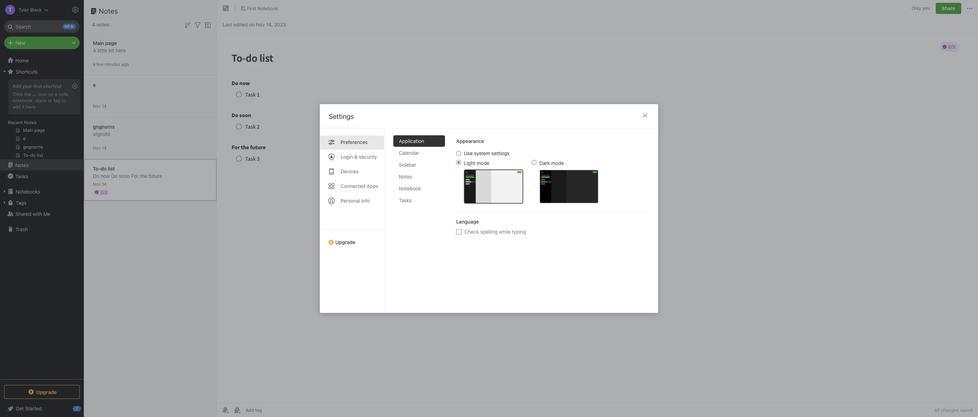 Task type: locate. For each thing, give the bounding box(es) containing it.
connected apps
[[341, 183, 378, 189]]

tasks inside button
[[15, 173, 28, 179]]

option group containing use system settings
[[456, 151, 599, 204]]

devices
[[341, 169, 358, 175]]

1 horizontal spatial a
[[93, 62, 95, 67]]

tab list containing application
[[393, 136, 451, 313]]

the left ... on the left of page
[[24, 92, 31, 97]]

settings
[[491, 151, 510, 157]]

Dark mode radio
[[532, 160, 537, 165]]

1 horizontal spatial mode
[[551, 160, 564, 166]]

0 horizontal spatial mode
[[477, 160, 489, 166]]

1 vertical spatial tasks
[[399, 198, 412, 204]]

share button
[[936, 3, 961, 14]]

Light mode radio
[[456, 160, 461, 165]]

3 14 from the top
[[102, 182, 107, 187]]

a left few on the top
[[93, 62, 95, 67]]

on right edited
[[249, 21, 255, 27]]

to-do list do now do soon for the future
[[93, 166, 162, 179]]

0 vertical spatial 14
[[102, 104, 107, 109]]

1 horizontal spatial notebook
[[399, 186, 421, 192]]

expand tags image
[[2, 200, 7, 206]]

on
[[249, 21, 255, 27], [48, 92, 54, 97]]

1 mode from the left
[[477, 160, 489, 166]]

all
[[934, 408, 940, 414]]

0 vertical spatial a
[[93, 62, 95, 67]]

0 vertical spatial upgrade
[[335, 240, 355, 246]]

notes up the "tasks" button
[[15, 162, 29, 168]]

light mode
[[464, 160, 489, 166]]

mode right the dark
[[551, 160, 564, 166]]

1 vertical spatial 14
[[102, 146, 107, 151]]

Use system settings radio
[[456, 151, 461, 156]]

0 horizontal spatial a
[[55, 92, 57, 97]]

mode for dark mode
[[551, 160, 564, 166]]

14 down sfgnsfd
[[102, 146, 107, 151]]

0 horizontal spatial the
[[24, 92, 31, 97]]

connected
[[341, 183, 365, 189]]

saved
[[960, 408, 973, 414]]

0 horizontal spatial tab list
[[320, 129, 385, 313]]

1 horizontal spatial the
[[140, 173, 147, 179]]

0 vertical spatial the
[[24, 92, 31, 97]]

typing
[[512, 229, 526, 235]]

on inside icon on a note, notebook, stack or tag to add it here.
[[48, 92, 54, 97]]

nov 14 up 0/3
[[93, 182, 107, 187]]

1 14 from the top
[[102, 104, 107, 109]]

nov 14
[[93, 104, 107, 109], [93, 146, 107, 151], [93, 182, 107, 187]]

option group
[[456, 151, 599, 204]]

changes
[[941, 408, 959, 414]]

trash link
[[0, 224, 83, 235]]

1 vertical spatial notebook
[[399, 186, 421, 192]]

personal info
[[341, 198, 370, 204]]

shortcut
[[43, 83, 62, 89]]

14,
[[266, 21, 273, 27]]

a up tag
[[55, 92, 57, 97]]

1 vertical spatial a
[[55, 92, 57, 97]]

e
[[93, 82, 96, 88]]

None search field
[[9, 20, 75, 33]]

2 vertical spatial nov 14
[[93, 182, 107, 187]]

application tab
[[393, 136, 445, 147]]

1 vertical spatial upgrade button
[[4, 386, 80, 400]]

notes
[[99, 7, 118, 15], [24, 120, 37, 125], [15, 162, 29, 168], [399, 174, 412, 180]]

nov inside note window element
[[256, 21, 265, 27]]

the right for
[[140, 173, 147, 179]]

shared with me
[[15, 211, 50, 217]]

nov down e
[[93, 104, 101, 109]]

14 for e
[[102, 104, 107, 109]]

calendar tab
[[393, 147, 445, 159]]

sidebar tab
[[393, 159, 445, 171]]

1 horizontal spatial do
[[111, 173, 118, 179]]

0 vertical spatial notebook
[[258, 5, 278, 11]]

do
[[93, 173, 99, 179], [111, 173, 118, 179]]

security
[[359, 154, 377, 160]]

only
[[912, 5, 921, 11]]

nov 14 down sfgnsfd
[[93, 146, 107, 151]]

1 horizontal spatial tasks
[[399, 198, 412, 204]]

little
[[97, 47, 107, 53]]

gngnsrns sfgnsfd
[[93, 124, 115, 137]]

1 vertical spatial upgrade
[[36, 390, 57, 396]]

tasks up notebooks at the top
[[15, 173, 28, 179]]

tab list containing preferences
[[320, 129, 385, 313]]

0 horizontal spatial upgrade
[[36, 390, 57, 396]]

add
[[13, 83, 21, 89]]

notes
[[97, 22, 109, 28]]

Note Editor text field
[[217, 34, 978, 403]]

1 horizontal spatial tab list
[[393, 136, 451, 313]]

nov
[[256, 21, 265, 27], [93, 104, 101, 109], [93, 146, 101, 151], [93, 182, 101, 187]]

group containing add your first shortcut
[[0, 77, 83, 162]]

shortcuts button
[[0, 66, 83, 77]]

1 horizontal spatial upgrade
[[335, 240, 355, 246]]

notes inside note list element
[[99, 7, 118, 15]]

click
[[13, 92, 23, 97]]

notes down sidebar
[[399, 174, 412, 180]]

14 up 0/3
[[102, 182, 107, 187]]

settings
[[329, 112, 354, 121]]

3 nov 14 from the top
[[93, 182, 107, 187]]

mode
[[477, 160, 489, 166], [551, 160, 564, 166]]

notes up notes
[[99, 7, 118, 15]]

upgrade button
[[320, 230, 384, 248], [4, 386, 80, 400]]

1 nov 14 from the top
[[93, 104, 107, 109]]

0 horizontal spatial upgrade button
[[4, 386, 80, 400]]

do down "to-"
[[93, 173, 99, 179]]

do down list
[[111, 173, 118, 179]]

mode down system
[[477, 160, 489, 166]]

application
[[399, 138, 424, 144]]

tasks down notebook tab
[[399, 198, 412, 204]]

dark mode
[[539, 160, 564, 166]]

add tag image
[[233, 407, 241, 415]]

icon on a note, notebook, stack or tag to add it here.
[[13, 92, 69, 110]]

language
[[456, 219, 479, 225]]

14 up gngnsrns
[[102, 104, 107, 109]]

nov left 14,
[[256, 21, 265, 27]]

2 do from the left
[[111, 173, 118, 179]]

stack
[[35, 98, 46, 103]]

1 vertical spatial the
[[140, 173, 147, 179]]

0 vertical spatial on
[[249, 21, 255, 27]]

0 horizontal spatial tasks
[[15, 173, 28, 179]]

2 vertical spatial 14
[[102, 182, 107, 187]]

0 vertical spatial upgrade button
[[320, 230, 384, 248]]

nov 14 for gngnsrns
[[93, 146, 107, 151]]

appearance
[[456, 138, 484, 144]]

0 horizontal spatial do
[[93, 173, 99, 179]]

notebook tab
[[393, 183, 445, 195]]

on up or
[[48, 92, 54, 97]]

tab list
[[320, 129, 385, 313], [393, 136, 451, 313]]

login & security
[[341, 154, 377, 160]]

nov 14 up gngnsrns
[[93, 104, 107, 109]]

it
[[22, 104, 25, 110]]

1 vertical spatial nov 14
[[93, 146, 107, 151]]

tree
[[0, 55, 84, 379]]

1 do from the left
[[93, 173, 99, 179]]

Check spelling while typing checkbox
[[456, 229, 462, 235]]

notebook
[[258, 5, 278, 11], [399, 186, 421, 192]]

ago
[[121, 62, 129, 67]]

1 horizontal spatial on
[[249, 21, 255, 27]]

notebook inside tab
[[399, 186, 421, 192]]

shared with me link
[[0, 209, 83, 220]]

the
[[24, 92, 31, 97], [140, 173, 147, 179]]

0 horizontal spatial on
[[48, 92, 54, 97]]

2 14 from the top
[[102, 146, 107, 151]]

notes inside notes link
[[15, 162, 29, 168]]

spelling
[[480, 229, 498, 235]]

now
[[101, 173, 110, 179]]

calendar
[[399, 150, 419, 156]]

notebook inside button
[[258, 5, 278, 11]]

2 mode from the left
[[551, 160, 564, 166]]

0/3
[[101, 190, 107, 195]]

add
[[13, 104, 21, 110]]

tree containing home
[[0, 55, 84, 379]]

group
[[0, 77, 83, 162]]

to-
[[93, 166, 101, 172]]

0 horizontal spatial notebook
[[258, 5, 278, 11]]

notebook right first
[[258, 5, 278, 11]]

notes link
[[0, 160, 83, 171]]

note,
[[59, 92, 69, 97]]

notebook up tasks tab
[[399, 186, 421, 192]]

1 horizontal spatial upgrade button
[[320, 230, 384, 248]]

nov 14 for e
[[93, 104, 107, 109]]

0 vertical spatial tasks
[[15, 173, 28, 179]]

0 vertical spatial nov 14
[[93, 104, 107, 109]]

1 vertical spatial on
[[48, 92, 54, 97]]

notes inside notes tab
[[399, 174, 412, 180]]

new
[[15, 40, 25, 46]]

2 nov 14 from the top
[[93, 146, 107, 151]]



Task type: vqa. For each thing, say whether or not it's contained in the screenshot.
right 7
no



Task type: describe. For each thing, give the bounding box(es) containing it.
main page a little bit here
[[93, 40, 126, 53]]

edited
[[233, 21, 248, 27]]

here.
[[26, 104, 37, 110]]

Search text field
[[9, 20, 75, 33]]

notebooks link
[[0, 186, 83, 197]]

apps
[[367, 183, 378, 189]]

note list element
[[84, 0, 217, 418]]

nov up 0/3
[[93, 182, 101, 187]]

login
[[341, 154, 353, 160]]

soon
[[119, 173, 130, 179]]

home link
[[0, 55, 84, 66]]

notes tab
[[393, 171, 445, 183]]

share
[[942, 5, 955, 11]]

bit
[[109, 47, 114, 53]]

notebook,
[[13, 98, 34, 103]]

add your first shortcut
[[13, 83, 62, 89]]

click the ...
[[13, 92, 37, 97]]

sfgnsfd
[[93, 131, 110, 137]]

info
[[361, 198, 370, 204]]

notes right recent
[[24, 120, 37, 125]]

tab list for appearance
[[393, 136, 451, 313]]

me
[[43, 211, 50, 217]]

home
[[15, 57, 29, 63]]

to
[[61, 98, 66, 103]]

...
[[32, 92, 37, 97]]

future
[[148, 173, 162, 179]]

shared
[[15, 211, 31, 217]]

recent notes
[[8, 120, 37, 125]]

14 for gngnsrns
[[102, 146, 107, 151]]

mode for light mode
[[477, 160, 489, 166]]

or
[[48, 98, 52, 103]]

dark
[[539, 160, 550, 166]]

preferences
[[341, 139, 368, 145]]

tab list for application
[[320, 129, 385, 313]]

for
[[131, 173, 139, 179]]

the inside "to-do list do now do soon for the future"
[[140, 173, 147, 179]]

on inside note window element
[[249, 21, 255, 27]]

tags button
[[0, 197, 83, 209]]

you
[[923, 5, 930, 11]]

while
[[499, 229, 511, 235]]

last
[[223, 21, 232, 27]]

personal
[[341, 198, 360, 204]]

settings image
[[71, 6, 80, 14]]

light
[[464, 160, 475, 166]]

a inside note list element
[[93, 62, 95, 67]]

tags
[[16, 200, 26, 206]]

new button
[[4, 37, 80, 49]]

expand note image
[[222, 4, 230, 13]]

first
[[247, 5, 256, 11]]

main
[[93, 40, 104, 46]]

gngnsrns
[[93, 124, 115, 130]]

list
[[108, 166, 115, 172]]

&
[[354, 154, 358, 160]]

last edited on nov 14, 2023
[[223, 21, 286, 27]]

here
[[116, 47, 126, 53]]

tag
[[53, 98, 60, 103]]

sidebar
[[399, 162, 416, 168]]

page
[[105, 40, 117, 46]]

shortcuts
[[16, 69, 38, 75]]

a inside icon on a note, notebook, stack or tag to add it here.
[[55, 92, 57, 97]]

a
[[93, 47, 96, 53]]

system
[[474, 151, 490, 157]]

few
[[96, 62, 103, 67]]

expand notebooks image
[[2, 189, 7, 195]]

use system settings
[[464, 151, 510, 157]]

note window element
[[217, 0, 978, 418]]

first notebook
[[247, 5, 278, 11]]

tasks tab
[[393, 195, 445, 206]]

only you
[[912, 5, 930, 11]]

your
[[22, 83, 32, 89]]

use
[[464, 151, 473, 157]]

add a reminder image
[[221, 407, 230, 415]]

recent
[[8, 120, 23, 125]]

nov down sfgnsfd
[[93, 146, 101, 151]]

with
[[33, 211, 42, 217]]

do
[[101, 166, 107, 172]]

tasks inside tab
[[399, 198, 412, 204]]

all changes saved
[[934, 408, 973, 414]]

the inside group
[[24, 92, 31, 97]]

4 notes
[[92, 22, 109, 28]]

first
[[33, 83, 42, 89]]

icon
[[38, 92, 47, 97]]

check spelling while typing
[[465, 229, 526, 235]]

tasks button
[[0, 171, 83, 182]]

trash
[[15, 227, 28, 232]]

close image
[[641, 111, 649, 120]]

a few minutes ago
[[93, 62, 129, 67]]

check
[[465, 229, 479, 235]]

2023
[[274, 21, 286, 27]]

4
[[92, 22, 95, 28]]



